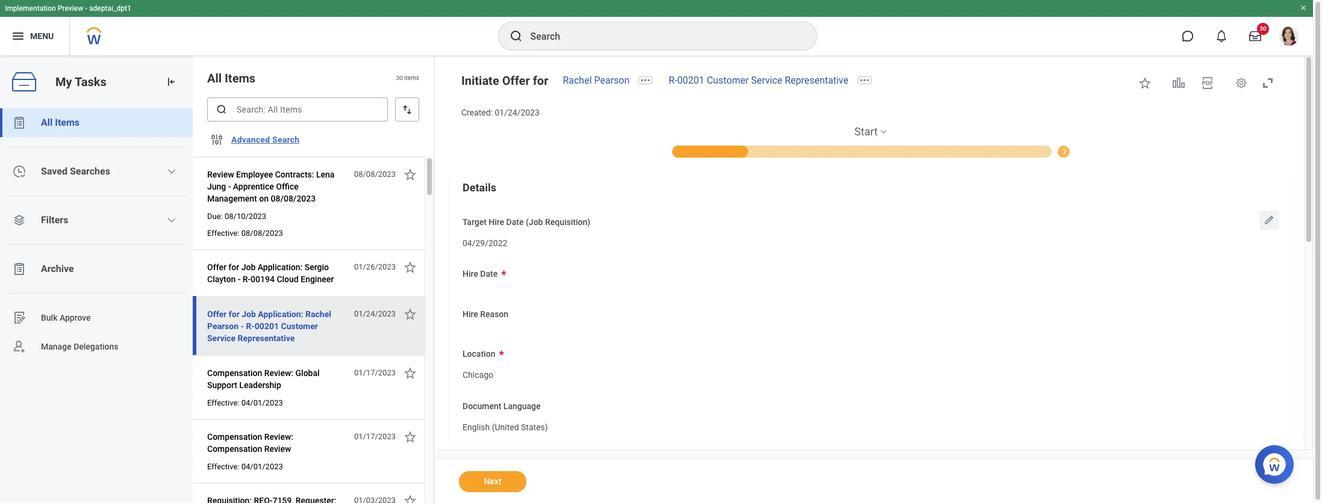 Task type: vqa. For each thing, say whether or not it's contained in the screenshot.
Expand Beyond Role ELEMENT to the right Expand
no



Task type: describe. For each thing, give the bounding box(es) containing it.
r- for offer for job application: rachel pearson - r-00201 customer service representative
[[246, 322, 255, 331]]

30 button
[[1242, 23, 1269, 49]]

compensation review: compensation review
[[207, 433, 293, 454]]

compensation button
[[1057, 144, 1110, 158]]

sergio
[[305, 263, 329, 272]]

effective: 04/01/2023 for support
[[207, 399, 283, 408]]

chicago
[[463, 371, 493, 380]]

clayton
[[207, 275, 236, 284]]

offer for job application: rachel pearson - r-00201 customer service representative button
[[207, 307, 348, 346]]

support
[[207, 381, 237, 390]]

0 vertical spatial customer
[[707, 75, 749, 86]]

0 horizontal spatial date
[[480, 269, 498, 279]]

adeptai_dpt1
[[89, 4, 131, 13]]

due: 08/10/2023
[[207, 212, 266, 221]]

r-00201 customer service representative link
[[669, 75, 849, 86]]

bulk
[[41, 313, 58, 323]]

states)
[[521, 423, 548, 432]]

search
[[272, 135, 300, 145]]

08/10/2023
[[225, 212, 266, 221]]

manage delegations link
[[0, 333, 193, 361]]

location element
[[463, 363, 493, 385]]

transformation import image
[[165, 76, 177, 88]]

0 vertical spatial 01/24/2023
[[495, 108, 540, 117]]

pearson inside offer for job application: rachel pearson - r-00201 customer service representative
[[207, 322, 239, 331]]

1 horizontal spatial 00201
[[677, 75, 705, 86]]

reason
[[480, 310, 509, 319]]

employee
[[236, 170, 273, 180]]

details element
[[449, 170, 1292, 445]]

english
[[463, 423, 490, 432]]

contracts:
[[275, 170, 314, 180]]

items inside "button"
[[55, 117, 80, 128]]

hire for hire date
[[463, 269, 478, 279]]

0 vertical spatial rachel
[[563, 75, 592, 86]]

global
[[295, 369, 320, 378]]

target hire date (job requisition) element
[[463, 230, 507, 253]]

rachel inside offer for job application: rachel pearson - r-00201 customer service representative
[[305, 310, 331, 319]]

30 for 30 items
[[396, 75, 403, 82]]

archive
[[41, 263, 74, 275]]

next
[[484, 477, 502, 487]]

review inside compensation review: compensation review
[[264, 445, 291, 454]]

start
[[855, 125, 878, 138]]

view related information image
[[1172, 76, 1186, 90]]

next button
[[459, 472, 527, 493]]

30 for 30
[[1260, 25, 1267, 32]]

00194
[[251, 275, 275, 284]]

requisition)
[[545, 217, 591, 227]]

compensation for compensation review: compensation review
[[207, 433, 262, 442]]

effective: 08/08/2023
[[207, 229, 283, 238]]

implementation preview -   adeptai_dpt1
[[5, 4, 131, 13]]

Chicago text field
[[463, 363, 493, 384]]

due:
[[207, 212, 223, 221]]

review: for global
[[264, 369, 293, 378]]

created: 01/24/2023
[[461, 108, 540, 117]]

all inside "button"
[[41, 117, 53, 128]]

on
[[259, 194, 269, 204]]

language
[[504, 402, 541, 411]]

sort image
[[401, 104, 413, 116]]

0 vertical spatial r-
[[669, 75, 677, 86]]

(united
[[492, 423, 519, 432]]

document
[[463, 402, 501, 411]]

review: for compensation
[[264, 433, 293, 442]]

preview
[[58, 4, 83, 13]]

rachel pearson
[[563, 75, 630, 86]]

chevron down image
[[167, 216, 177, 225]]

2 vertical spatial 08/08/2023
[[241, 229, 283, 238]]

01/26/2023
[[354, 263, 396, 272]]

00201 inside offer for job application: rachel pearson - r-00201 customer service representative
[[255, 322, 279, 331]]

all items inside item list element
[[207, 71, 255, 86]]

target
[[463, 217, 487, 227]]

details
[[463, 181, 496, 194]]

offer for job application: sergio clayton - r-00194 cloud engineer button
[[207, 260, 348, 287]]

list containing all items
[[0, 108, 193, 361]]

01/24/2023 inside item list element
[[354, 310, 396, 319]]

English (United States) text field
[[463, 415, 548, 436]]

review employee contracts: lena jung - apprentice office management on 08/08/2023
[[207, 170, 335, 204]]

manage
[[41, 342, 71, 352]]

search image
[[509, 29, 523, 43]]

archive button
[[0, 255, 193, 284]]

english (united states)
[[463, 423, 548, 432]]

initiate offer for
[[461, 73, 548, 88]]

effective: 04/01/2023 for review
[[207, 463, 283, 472]]

items
[[404, 75, 419, 82]]

leadership
[[239, 381, 281, 390]]

star image for compensation review: global support leadership
[[403, 366, 417, 381]]

tasks
[[75, 74, 106, 89]]

menu button
[[0, 17, 69, 55]]

2 star image from the top
[[403, 307, 417, 322]]

0 vertical spatial offer
[[502, 73, 530, 88]]

2 vertical spatial star image
[[403, 494, 417, 504]]

offer for job application: sergio clayton - r-00194 cloud engineer
[[207, 263, 334, 284]]

bulk approve link
[[0, 304, 193, 333]]

job for 00201
[[242, 310, 256, 319]]

star image for review employee contracts: lena jung - apprentice office management on 08/08/2023
[[403, 167, 417, 182]]

target hire date (job requisition)
[[463, 217, 591, 227]]

menu
[[30, 31, 54, 41]]

apprentice
[[233, 182, 274, 192]]

offer for job application: rachel pearson - r-00201 customer service representative
[[207, 310, 331, 343]]

clock check image
[[12, 164, 27, 179]]

effective: for compensation review: global support leadership
[[207, 399, 239, 408]]

application: for cloud
[[258, 263, 303, 272]]

engineer
[[301, 275, 334, 284]]

justify image
[[11, 29, 25, 43]]

offer for offer for job application: sergio clayton - r-00194 cloud engineer
[[207, 263, 226, 272]]

0 vertical spatial star image
[[1138, 76, 1152, 90]]

rachel pearson link
[[563, 75, 630, 86]]

saved searches button
[[0, 157, 193, 186]]

perspective image
[[12, 213, 27, 228]]

clipboard image for archive
[[12, 262, 27, 277]]

advanced search
[[231, 135, 300, 145]]



Task type: locate. For each thing, give the bounding box(es) containing it.
0 vertical spatial representative
[[785, 75, 849, 86]]

2 vertical spatial offer
[[207, 310, 227, 319]]

inbox large image
[[1249, 30, 1261, 42]]

1 vertical spatial review
[[264, 445, 291, 454]]

3 star image from the top
[[403, 366, 417, 381]]

hire down 04/29/2022
[[463, 269, 478, 279]]

- up compensation review: global support leadership
[[241, 322, 244, 331]]

for for offer for job application: sergio clayton - r-00194 cloud engineer
[[229, 263, 239, 272]]

1 horizontal spatial rachel
[[563, 75, 592, 86]]

01/17/2023
[[354, 369, 396, 378], [354, 433, 396, 442]]

initiate
[[461, 73, 499, 88]]

review inside review employee contracts: lena jung - apprentice office management on 08/08/2023
[[207, 170, 234, 180]]

1 vertical spatial all items
[[41, 117, 80, 128]]

1 vertical spatial star image
[[403, 260, 417, 275]]

job inside offer for job application: sergio clayton - r-00194 cloud engineer
[[241, 263, 256, 272]]

- inside offer for job application: sergio clayton - r-00194 cloud engineer
[[238, 275, 241, 284]]

items up search icon
[[225, 71, 255, 86]]

1 vertical spatial pearson
[[207, 322, 239, 331]]

advanced search button
[[227, 128, 304, 152]]

effective:
[[207, 229, 239, 238], [207, 399, 239, 408], [207, 463, 239, 472]]

manage delegations
[[41, 342, 118, 352]]

1 vertical spatial representative
[[238, 334, 295, 343]]

review: inside compensation review: compensation review
[[264, 433, 293, 442]]

0 horizontal spatial 00201
[[255, 322, 279, 331]]

01/17/2023 for compensation review: compensation review
[[354, 433, 396, 442]]

effective: 04/01/2023 down leadership
[[207, 399, 283, 408]]

0 vertical spatial application:
[[258, 263, 303, 272]]

compensation inside start navigation
[[1064, 147, 1110, 156]]

customer inside offer for job application: rachel pearson - r-00201 customer service representative
[[281, 322, 318, 331]]

1 vertical spatial r-
[[243, 275, 251, 284]]

30 items
[[396, 75, 419, 82]]

date down 04/29/2022
[[480, 269, 498, 279]]

08/08/2023 down 08/10/2023
[[241, 229, 283, 238]]

r- for offer for job application: sergio clayton - r-00194 cloud engineer
[[243, 275, 251, 284]]

00201 down search workday search field
[[677, 75, 705, 86]]

notifications large image
[[1216, 30, 1228, 42]]

my
[[55, 74, 72, 89]]

0 horizontal spatial all items
[[41, 117, 80, 128]]

job up the "00194"
[[241, 263, 256, 272]]

1 vertical spatial clipboard image
[[12, 262, 27, 277]]

item list element
[[193, 55, 435, 504]]

for inside offer for job application: sergio clayton - r-00194 cloud engineer
[[229, 263, 239, 272]]

service
[[751, 75, 783, 86], [207, 334, 236, 343]]

0 vertical spatial all
[[207, 71, 222, 86]]

2 review: from the top
[[264, 433, 293, 442]]

08/08/2023
[[354, 170, 396, 179], [271, 194, 316, 204], [241, 229, 283, 238]]

compensation review: compensation review button
[[207, 430, 348, 457]]

approve
[[60, 313, 91, 323]]

application: inside offer for job application: rachel pearson - r-00201 customer service representative
[[258, 310, 303, 319]]

offer inside offer for job application: sergio clayton - r-00194 cloud engineer
[[207, 263, 226, 272]]

search image
[[216, 104, 228, 116]]

edit image
[[1263, 214, 1275, 226]]

01/24/2023 down initiate offer for
[[495, 108, 540, 117]]

hire right target
[[489, 217, 504, 227]]

effective: 04/01/2023
[[207, 399, 283, 408], [207, 463, 283, 472]]

offer down clayton
[[207, 310, 227, 319]]

0 vertical spatial job
[[241, 263, 256, 272]]

0 vertical spatial review:
[[264, 369, 293, 378]]

r- down search workday search field
[[669, 75, 677, 86]]

r- right clayton
[[243, 275, 251, 284]]

fullscreen image
[[1261, 76, 1275, 90]]

1 vertical spatial 00201
[[255, 322, 279, 331]]

1 horizontal spatial service
[[751, 75, 783, 86]]

configure image
[[210, 133, 224, 147]]

application: for customer
[[258, 310, 303, 319]]

1 review: from the top
[[264, 369, 293, 378]]

0 horizontal spatial items
[[55, 117, 80, 128]]

hire reason
[[463, 310, 509, 319]]

job
[[241, 263, 256, 272], [242, 310, 256, 319]]

star image
[[1138, 76, 1152, 90], [403, 260, 417, 275], [403, 494, 417, 504]]

1 vertical spatial effective: 04/01/2023
[[207, 463, 283, 472]]

effective: for compensation review: compensation review
[[207, 463, 239, 472]]

2 vertical spatial hire
[[463, 310, 478, 319]]

1 horizontal spatial date
[[506, 217, 524, 227]]

0 vertical spatial for
[[533, 73, 548, 88]]

management
[[207, 194, 257, 204]]

clipboard image inside archive button
[[12, 262, 27, 277]]

0 horizontal spatial pearson
[[207, 322, 239, 331]]

r- inside offer for job application: rachel pearson - r-00201 customer service representative
[[246, 322, 255, 331]]

1 vertical spatial 08/08/2023
[[271, 194, 316, 204]]

1 vertical spatial all
[[41, 117, 53, 128]]

effective: 04/01/2023 down compensation review: compensation review
[[207, 463, 283, 472]]

1 vertical spatial items
[[55, 117, 80, 128]]

0 vertical spatial pearson
[[594, 75, 630, 86]]

office
[[276, 182, 299, 192]]

r- inside offer for job application: sergio clayton - r-00194 cloud engineer
[[243, 275, 251, 284]]

0 vertical spatial hire
[[489, 217, 504, 227]]

document language element
[[463, 415, 548, 437]]

04/01/2023 for review
[[241, 463, 283, 472]]

0 vertical spatial 00201
[[677, 75, 705, 86]]

0 vertical spatial review
[[207, 170, 234, 180]]

close environment banner image
[[1300, 4, 1307, 11]]

application: inside offer for job application: sergio clayton - r-00194 cloud engineer
[[258, 263, 303, 272]]

for for offer for job application: rachel pearson - r-00201 customer service representative
[[229, 310, 240, 319]]

1 vertical spatial 01/17/2023
[[354, 433, 396, 442]]

hire for hire reason
[[463, 310, 478, 319]]

clipboard image for all items
[[12, 116, 27, 130]]

all inside item list element
[[207, 71, 222, 86]]

gear image
[[1236, 77, 1248, 89]]

0 vertical spatial clipboard image
[[12, 116, 27, 130]]

review
[[207, 170, 234, 180], [264, 445, 291, 454]]

1 vertical spatial review:
[[264, 433, 293, 442]]

for
[[533, 73, 548, 88], [229, 263, 239, 272], [229, 310, 240, 319]]

0 vertical spatial date
[[506, 217, 524, 227]]

saved
[[41, 166, 67, 177]]

0 vertical spatial items
[[225, 71, 255, 86]]

2 vertical spatial r-
[[246, 322, 255, 331]]

1 vertical spatial 04/01/2023
[[241, 463, 283, 472]]

clipboard image left archive
[[12, 262, 27, 277]]

start navigation
[[449, 125, 1292, 158]]

1 04/01/2023 from the top
[[241, 399, 283, 408]]

offer inside offer for job application: rachel pearson - r-00201 customer service representative
[[207, 310, 227, 319]]

items down my
[[55, 117, 80, 128]]

1 horizontal spatial all
[[207, 71, 222, 86]]

job inside offer for job application: rachel pearson - r-00201 customer service representative
[[242, 310, 256, 319]]

04/01/2023 down leadership
[[241, 399, 283, 408]]

rachel
[[563, 75, 592, 86], [305, 310, 331, 319]]

04/01/2023 down compensation review: compensation review
[[241, 463, 283, 472]]

2 effective: 04/01/2023 from the top
[[207, 463, 283, 472]]

- right preview
[[85, 4, 87, 13]]

review employee contracts: lena jung - apprentice office management on 08/08/2023 button
[[207, 167, 348, 206]]

hire
[[489, 217, 504, 227], [463, 269, 478, 279], [463, 310, 478, 319]]

pearson
[[594, 75, 630, 86], [207, 322, 239, 331]]

all items button
[[0, 108, 193, 137]]

saved searches
[[41, 166, 110, 177]]

30 inside button
[[1260, 25, 1267, 32]]

04/29/2022 text field
[[463, 231, 507, 252]]

compensation review: global support leadership
[[207, 369, 320, 390]]

0 horizontal spatial all
[[41, 117, 53, 128]]

hire left reason
[[463, 310, 478, 319]]

4 star image from the top
[[403, 430, 417, 445]]

01/24/2023 down "01/26/2023" on the bottom left of the page
[[354, 310, 396, 319]]

job for 00194
[[241, 263, 256, 272]]

- inside review employee contracts: lena jung - apprentice office management on 08/08/2023
[[228, 182, 231, 192]]

30 left items
[[396, 75, 403, 82]]

searches
[[70, 166, 110, 177]]

jung
[[207, 182, 226, 192]]

menu banner
[[0, 0, 1313, 55]]

filters
[[41, 214, 68, 226]]

0 horizontal spatial 30
[[396, 75, 403, 82]]

effective: down due:
[[207, 229, 239, 238]]

0 vertical spatial 30
[[1260, 25, 1267, 32]]

lena
[[316, 170, 335, 180]]

advanced
[[231, 135, 270, 145]]

implementation
[[5, 4, 56, 13]]

0 horizontal spatial rachel
[[305, 310, 331, 319]]

1 vertical spatial rachel
[[305, 310, 331, 319]]

cloud
[[277, 275, 299, 284]]

effective: down compensation review: compensation review
[[207, 463, 239, 472]]

0 vertical spatial 01/17/2023
[[354, 369, 396, 378]]

my tasks
[[55, 74, 106, 89]]

1 vertical spatial 01/24/2023
[[354, 310, 396, 319]]

application: up cloud
[[258, 263, 303, 272]]

1 horizontal spatial 30
[[1260, 25, 1267, 32]]

star image for compensation review: compensation review
[[403, 430, 417, 445]]

chevron right image
[[1057, 144, 1071, 155]]

- inside menu banner
[[85, 4, 87, 13]]

for up clayton
[[229, 263, 239, 272]]

hire date
[[463, 269, 498, 279]]

offer
[[502, 73, 530, 88], [207, 263, 226, 272], [207, 310, 227, 319]]

1 star image from the top
[[403, 167, 417, 182]]

30
[[1260, 25, 1267, 32], [396, 75, 403, 82]]

chevron down image
[[167, 167, 177, 177]]

0 horizontal spatial service
[[207, 334, 236, 343]]

- up management
[[228, 182, 231, 192]]

job down the "00194"
[[242, 310, 256, 319]]

all items inside the all items "button"
[[41, 117, 80, 128]]

0 vertical spatial effective: 04/01/2023
[[207, 399, 283, 408]]

start button
[[855, 125, 878, 139]]

0 horizontal spatial customer
[[281, 322, 318, 331]]

1 vertical spatial hire
[[463, 269, 478, 279]]

1 vertical spatial service
[[207, 334, 236, 343]]

review: down leadership
[[264, 433, 293, 442]]

all up 'saved'
[[41, 117, 53, 128]]

Search Workday  search field
[[530, 23, 792, 49]]

2 effective: from the top
[[207, 399, 239, 408]]

r-
[[669, 75, 677, 86], [243, 275, 251, 284], [246, 322, 255, 331]]

3 effective: from the top
[[207, 463, 239, 472]]

compensation for compensation
[[1064, 147, 1110, 156]]

2 vertical spatial effective:
[[207, 463, 239, 472]]

0 vertical spatial service
[[751, 75, 783, 86]]

01/17/2023 for compensation review: global support leadership
[[354, 369, 396, 378]]

created:
[[461, 108, 493, 117]]

application:
[[258, 263, 303, 272], [258, 310, 303, 319]]

00201
[[677, 75, 705, 86], [255, 322, 279, 331]]

0 vertical spatial all items
[[207, 71, 255, 86]]

0 horizontal spatial representative
[[238, 334, 295, 343]]

- right clayton
[[238, 275, 241, 284]]

service inside offer for job application: rachel pearson - r-00201 customer service representative
[[207, 334, 236, 343]]

location
[[463, 350, 495, 359]]

1 effective: from the top
[[207, 229, 239, 238]]

04/01/2023 for support
[[241, 399, 283, 408]]

filters button
[[0, 206, 193, 235]]

for up "created: 01/24/2023"
[[533, 73, 548, 88]]

my tasks element
[[0, 55, 193, 504]]

application: down cloud
[[258, 310, 303, 319]]

representative
[[785, 75, 849, 86], [238, 334, 295, 343]]

all
[[207, 71, 222, 86], [41, 117, 53, 128]]

0 vertical spatial 04/01/2023
[[241, 399, 283, 408]]

rename image
[[12, 311, 27, 325]]

08/08/2023 right the lena
[[354, 170, 396, 179]]

1 horizontal spatial pearson
[[594, 75, 630, 86]]

1 vertical spatial 30
[[396, 75, 403, 82]]

1 effective: 04/01/2023 from the top
[[207, 399, 283, 408]]

0 vertical spatial effective:
[[207, 229, 239, 238]]

04/29/2022
[[463, 238, 507, 248]]

1 horizontal spatial all items
[[207, 71, 255, 86]]

r- down the "00194"
[[246, 322, 255, 331]]

1 clipboard image from the top
[[12, 116, 27, 130]]

review: up leadership
[[264, 369, 293, 378]]

bulk approve
[[41, 313, 91, 323]]

star image
[[403, 167, 417, 182], [403, 307, 417, 322], [403, 366, 417, 381], [403, 430, 417, 445]]

date left (job
[[506, 217, 524, 227]]

30 left "profile logan mcneil" image
[[1260, 25, 1267, 32]]

1 horizontal spatial items
[[225, 71, 255, 86]]

1 horizontal spatial 01/24/2023
[[495, 108, 540, 117]]

1 vertical spatial application:
[[258, 310, 303, 319]]

items inside item list element
[[225, 71, 255, 86]]

compensation inside compensation review: global support leadership
[[207, 369, 262, 378]]

08/08/2023 down office
[[271, 194, 316, 204]]

all items
[[207, 71, 255, 86], [41, 117, 80, 128]]

offer up "created: 01/24/2023"
[[502, 73, 530, 88]]

1 vertical spatial job
[[242, 310, 256, 319]]

items
[[225, 71, 255, 86], [55, 117, 80, 128]]

list
[[0, 108, 193, 361]]

clipboard image inside the all items "button"
[[12, 116, 27, 130]]

30 inside item list element
[[396, 75, 403, 82]]

- inside offer for job application: rachel pearson - r-00201 customer service representative
[[241, 322, 244, 331]]

compensation for compensation review: global support leadership
[[207, 369, 262, 378]]

offer for offer for job application: rachel pearson - r-00201 customer service representative
[[207, 310, 227, 319]]

0 vertical spatial 08/08/2023
[[354, 170, 396, 179]]

2 vertical spatial for
[[229, 310, 240, 319]]

review: inside compensation review: global support leadership
[[264, 369, 293, 378]]

2 04/01/2023 from the top
[[241, 463, 283, 472]]

1 vertical spatial effective:
[[207, 399, 239, 408]]

for inside offer for job application: rachel pearson - r-00201 customer service representative
[[229, 310, 240, 319]]

1 vertical spatial date
[[480, 269, 498, 279]]

1 vertical spatial offer
[[207, 263, 226, 272]]

user plus image
[[12, 340, 27, 354]]

1 horizontal spatial review
[[264, 445, 291, 454]]

1 vertical spatial customer
[[281, 322, 318, 331]]

(job
[[526, 217, 543, 227]]

view printable version (pdf) image
[[1201, 76, 1215, 90]]

clipboard image
[[12, 116, 27, 130], [12, 262, 27, 277]]

profile logan mcneil image
[[1280, 27, 1299, 48]]

offer up clayton
[[207, 263, 226, 272]]

2 01/17/2023 from the top
[[354, 433, 396, 442]]

0 horizontal spatial review
[[207, 170, 234, 180]]

r-00201 customer service representative
[[669, 75, 849, 86]]

all items down my
[[41, 117, 80, 128]]

1 horizontal spatial representative
[[785, 75, 849, 86]]

compensation
[[1064, 147, 1110, 156], [207, 369, 262, 378], [207, 433, 262, 442], [207, 445, 262, 454]]

clipboard image up clock check icon
[[12, 116, 27, 130]]

all up search icon
[[207, 71, 222, 86]]

2 clipboard image from the top
[[12, 262, 27, 277]]

customer
[[707, 75, 749, 86], [281, 322, 318, 331]]

delegations
[[74, 342, 118, 352]]

effective: down 'support'
[[207, 399, 239, 408]]

document language
[[463, 402, 541, 411]]

1 vertical spatial for
[[229, 263, 239, 272]]

08/08/2023 inside review employee contracts: lena jung - apprentice office management on 08/08/2023
[[271, 194, 316, 204]]

1 01/17/2023 from the top
[[354, 369, 396, 378]]

0 horizontal spatial 01/24/2023
[[354, 310, 396, 319]]

representative inside offer for job application: rachel pearson - r-00201 customer service representative
[[238, 334, 295, 343]]

compensation review: global support leadership button
[[207, 366, 348, 393]]

-
[[85, 4, 87, 13], [228, 182, 231, 192], [238, 275, 241, 284], [241, 322, 244, 331]]

all items up search icon
[[207, 71, 255, 86]]

Search: All Items text field
[[207, 98, 388, 122]]

1 horizontal spatial customer
[[707, 75, 749, 86]]

for down clayton
[[229, 310, 240, 319]]

00201 down the "00194"
[[255, 322, 279, 331]]



